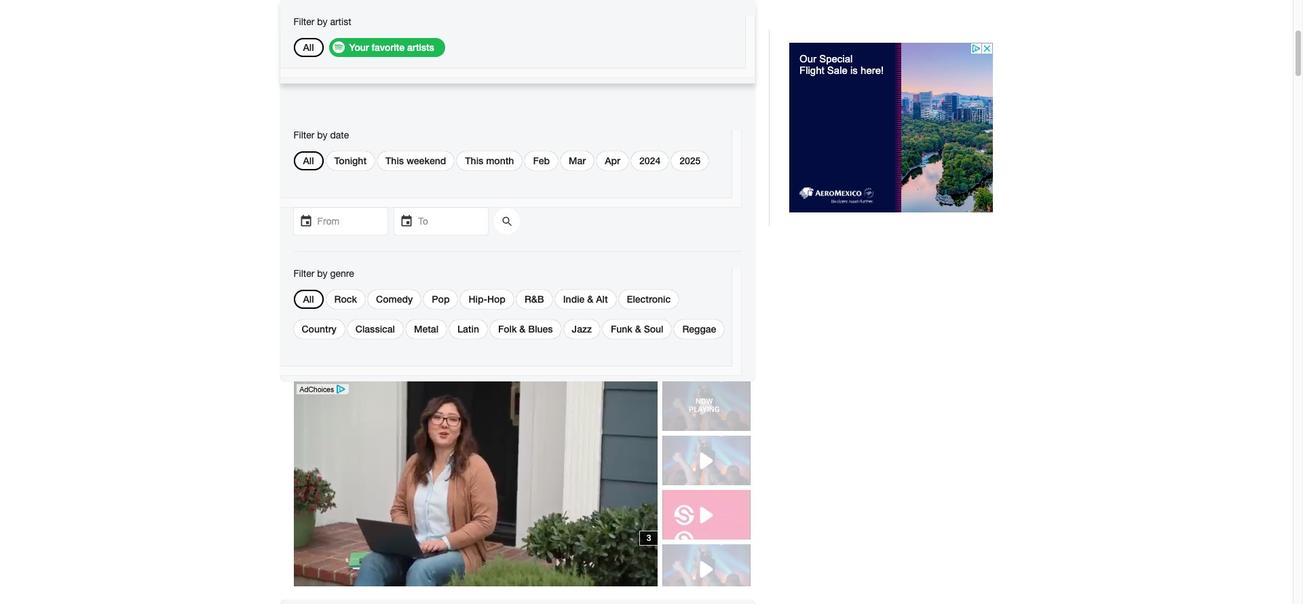 Task type: vqa. For each thing, say whether or not it's contained in the screenshot.
"Jazz"
yes



Task type: locate. For each thing, give the bounding box(es) containing it.
feb link
[[533, 155, 550, 166]]

soul
[[644, 323, 664, 335]]

latin
[[458, 323, 479, 335]]

this left month in the top of the page
[[465, 155, 484, 166]]

all down the filter by artist
[[303, 41, 314, 53]]

this left weekend
[[386, 155, 404, 166]]

3 all from the top
[[303, 293, 314, 305]]

this month
[[465, 155, 514, 166]]

weekend
[[407, 155, 446, 166]]

2025 link
[[680, 155, 701, 166]]

electronic
[[627, 293, 671, 305]]

1 this from the left
[[386, 155, 404, 166]]

0 horizontal spatial this
[[386, 155, 404, 166]]

by
[[317, 16, 328, 27], [317, 130, 328, 141], [317, 268, 328, 279]]

by left genre
[[317, 268, 328, 279]]

1 vertical spatial all
[[303, 155, 314, 166]]

hop
[[487, 293, 506, 305]]

rock link
[[334, 293, 357, 305]]

filter left artist
[[294, 16, 315, 27]]

favorite
[[372, 41, 405, 53]]

all link down the filter by artist
[[303, 41, 314, 53]]

by left date
[[317, 130, 328, 141]]

folk & blues
[[498, 323, 553, 335]]

2 filter from the top
[[294, 130, 315, 141]]

1 horizontal spatial &
[[587, 293, 594, 305]]

To text field
[[394, 208, 488, 235]]

metal link
[[414, 323, 439, 335]]

& left soul in the bottom of the page
[[635, 323, 641, 335]]

genre
[[330, 268, 354, 279]]

0 vertical spatial all
[[303, 41, 314, 53]]

0 horizontal spatial &
[[520, 323, 526, 335]]

apr
[[605, 155, 621, 166]]

all link
[[303, 41, 314, 53], [303, 155, 314, 166], [303, 293, 314, 305]]

filter for tonight
[[294, 130, 315, 141]]

2 vertical spatial all
[[303, 293, 314, 305]]

& right folk
[[520, 323, 526, 335]]

all link down filter by date
[[303, 155, 314, 166]]

2 by from the top
[[317, 130, 328, 141]]

& for soul
[[635, 323, 641, 335]]

indie & alt link
[[563, 293, 608, 305]]

&
[[587, 293, 594, 305], [520, 323, 526, 335], [635, 323, 641, 335]]

0 vertical spatial by
[[317, 16, 328, 27]]

filter
[[294, 16, 315, 27], [294, 130, 315, 141], [294, 268, 315, 279]]

2 all from the top
[[303, 155, 314, 166]]

2 all link from the top
[[303, 155, 314, 166]]

by left artist
[[317, 16, 328, 27]]

& for blues
[[520, 323, 526, 335]]

funk & soul link
[[611, 323, 664, 335]]

by for tonight
[[317, 130, 328, 141]]

None submit
[[494, 208, 521, 235]]

filter left genre
[[294, 268, 315, 279]]

comedy
[[376, 293, 413, 305]]

2 horizontal spatial &
[[635, 323, 641, 335]]

all link for rock
[[303, 293, 314, 305]]

all for tonight
[[303, 155, 314, 166]]

all for rock
[[303, 293, 314, 305]]

classical link
[[356, 323, 395, 335]]

0 vertical spatial filter
[[294, 16, 315, 27]]

2 this from the left
[[465, 155, 484, 166]]

3 filter from the top
[[294, 268, 315, 279]]

1 vertical spatial by
[[317, 130, 328, 141]]

1 all link from the top
[[303, 41, 314, 53]]

all
[[303, 41, 314, 53], [303, 155, 314, 166], [303, 293, 314, 305]]

mar
[[569, 155, 586, 166]]

this for this month
[[465, 155, 484, 166]]

1 horizontal spatial this
[[465, 155, 484, 166]]

apr link
[[605, 155, 621, 166]]

filter left date
[[294, 130, 315, 141]]

all down filter by genre
[[303, 293, 314, 305]]

3 by from the top
[[317, 268, 328, 279]]

folk
[[498, 323, 517, 335]]

your favorite artists button
[[329, 38, 445, 57]]

1 vertical spatial all link
[[303, 155, 314, 166]]

2024
[[640, 155, 661, 166]]

all down filter by date
[[303, 155, 314, 166]]

your favorite artists
[[349, 41, 434, 53]]

by for rock
[[317, 268, 328, 279]]

1 vertical spatial filter
[[294, 130, 315, 141]]

filter for rock
[[294, 268, 315, 279]]

0 vertical spatial all link
[[303, 41, 314, 53]]

& left alt
[[587, 293, 594, 305]]

2 vertical spatial by
[[317, 268, 328, 279]]

hip-hop
[[469, 293, 506, 305]]

rock
[[334, 293, 357, 305]]

all link down filter by genre
[[303, 293, 314, 305]]

r&b
[[525, 293, 544, 305]]

2 vertical spatial filter
[[294, 268, 315, 279]]

this for this weekend
[[386, 155, 404, 166]]

3 all link from the top
[[303, 293, 314, 305]]

funk & soul
[[611, 323, 664, 335]]

1 by from the top
[[317, 16, 328, 27]]

this
[[386, 155, 404, 166], [465, 155, 484, 166]]

2 vertical spatial all link
[[303, 293, 314, 305]]

all link for tonight
[[303, 155, 314, 166]]

reggae link
[[683, 323, 716, 335]]



Task type: describe. For each thing, give the bounding box(es) containing it.
comedy link
[[376, 293, 413, 305]]

pop
[[432, 293, 450, 305]]

alt
[[596, 293, 608, 305]]

From text field
[[294, 208, 387, 235]]

latin link
[[458, 323, 479, 335]]

indie & alt
[[563, 293, 608, 305]]

classical
[[356, 323, 395, 335]]

your
[[349, 41, 369, 53]]

filter by genre
[[294, 268, 354, 279]]

indie
[[563, 293, 585, 305]]

jazz link
[[572, 323, 592, 335]]

1 all from the top
[[303, 41, 314, 53]]

hip-
[[469, 293, 487, 305]]

... image
[[297, 215, 311, 227]]

tonight
[[334, 155, 367, 166]]

hip-hop link
[[469, 293, 506, 305]]

month
[[486, 155, 514, 166]]

country link
[[302, 323, 337, 335]]

2024 link
[[640, 155, 661, 166]]

this month link
[[465, 155, 514, 166]]

blues
[[528, 323, 553, 335]]

mar link
[[569, 155, 586, 166]]

pop link
[[432, 293, 450, 305]]

this weekend link
[[386, 155, 446, 166]]

metal
[[414, 323, 439, 335]]

filter by artist
[[294, 16, 351, 27]]

artists
[[407, 41, 434, 53]]

reggae
[[683, 323, 716, 335]]

... image
[[398, 215, 412, 227]]

electronic link
[[627, 293, 671, 305]]

2025
[[680, 155, 701, 166]]

feb
[[533, 155, 550, 166]]

country
[[302, 323, 337, 335]]

this weekend
[[386, 155, 446, 166]]

filter by date
[[294, 130, 349, 141]]

tonight link
[[334, 155, 367, 166]]

jazz
[[572, 323, 592, 335]]

artist
[[330, 16, 351, 27]]

advertisement element
[[790, 43, 993, 213]]

folk & blues link
[[498, 323, 553, 335]]

date
[[330, 130, 349, 141]]

r&b link
[[525, 293, 544, 305]]

funk
[[611, 323, 633, 335]]

& for alt
[[587, 293, 594, 305]]

3
[[647, 532, 652, 544]]

1 filter from the top
[[294, 16, 315, 27]]



